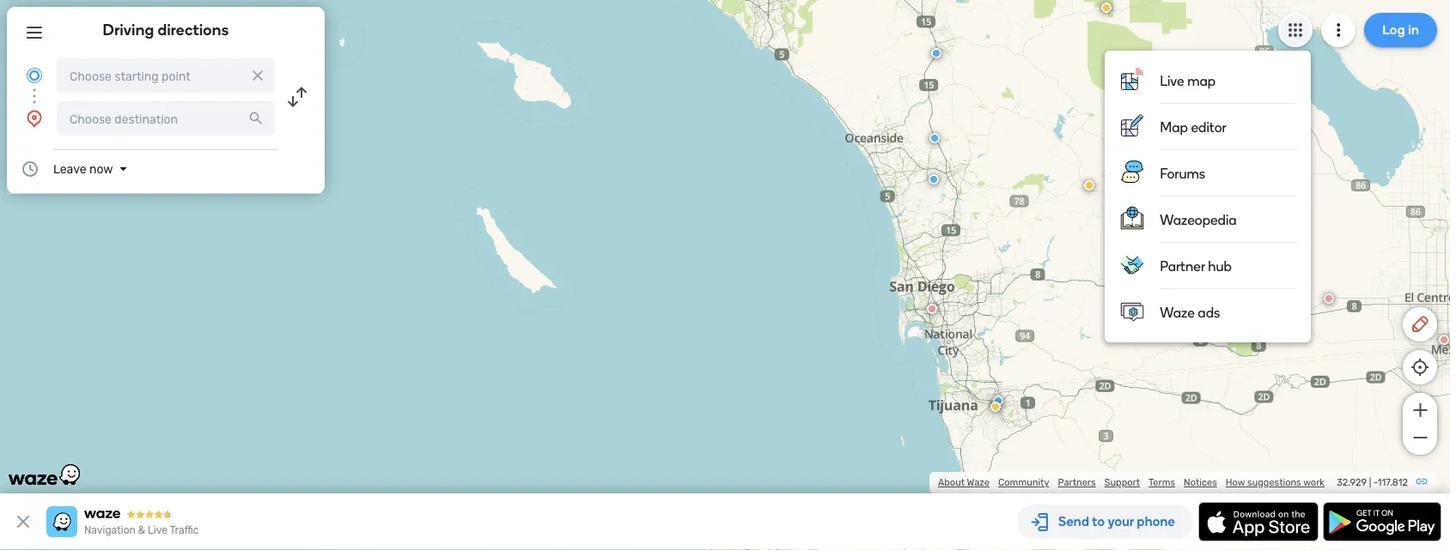 Task type: describe. For each thing, give the bounding box(es) containing it.
0 horizontal spatial hazard image
[[990, 402, 1001, 412]]

1 vertical spatial road closed image
[[1439, 335, 1449, 345]]

32.929 | -117.812
[[1337, 477, 1408, 489]]

notices link
[[1184, 477, 1217, 489]]

x image
[[249, 67, 266, 84]]

1 horizontal spatial police image
[[993, 396, 1003, 406]]

how suggestions work link
[[1226, 477, 1325, 489]]

how
[[1226, 477, 1245, 489]]

work
[[1303, 477, 1325, 489]]

waze
[[967, 477, 990, 489]]

suggestions
[[1247, 477, 1301, 489]]

location image
[[24, 108, 45, 129]]

navigation & live traffic
[[84, 525, 199, 537]]

driving
[[103, 21, 154, 39]]

about waze community partners support terms notices how suggestions work
[[938, 477, 1325, 489]]

current location image
[[24, 65, 45, 86]]

1 vertical spatial police image
[[929, 174, 939, 185]]

live
[[148, 525, 167, 537]]

leave now
[[53, 162, 113, 176]]

zoom in image
[[1409, 400, 1431, 421]]

1 horizontal spatial hazard image
[[1101, 3, 1112, 13]]

navigation
[[84, 525, 136, 537]]

terms link
[[1148, 477, 1175, 489]]

terms
[[1148, 477, 1175, 489]]

clock image
[[20, 159, 40, 180]]

driving directions
[[103, 21, 229, 39]]

-
[[1373, 477, 1378, 489]]

117.812
[[1378, 477, 1408, 489]]



Task type: locate. For each thing, give the bounding box(es) containing it.
community
[[998, 477, 1049, 489]]

x image
[[13, 512, 34, 533]]

0 vertical spatial road closed image
[[1324, 294, 1334, 304]]

pencil image
[[1410, 314, 1430, 335]]

32.929
[[1337, 477, 1367, 489]]

Choose starting point text field
[[57, 58, 275, 93]]

leave
[[53, 162, 86, 176]]

police image
[[929, 133, 940, 143], [993, 396, 1003, 406]]

0 vertical spatial police image
[[929, 133, 940, 143]]

0 vertical spatial hazard image
[[1101, 3, 1112, 13]]

1 vertical spatial hazard image
[[990, 402, 1001, 412]]

hazard image
[[1084, 180, 1094, 191]]

|
[[1369, 477, 1371, 489]]

community link
[[998, 477, 1049, 489]]

link image
[[1415, 475, 1429, 489]]

1 horizontal spatial road closed image
[[1439, 335, 1449, 345]]

Choose destination text field
[[57, 101, 275, 136]]

police image
[[931, 48, 941, 58], [929, 174, 939, 185]]

0 horizontal spatial police image
[[929, 133, 940, 143]]

hazard image
[[1101, 3, 1112, 13], [990, 402, 1001, 412]]

now
[[89, 162, 113, 176]]

0 vertical spatial police image
[[931, 48, 941, 58]]

traffic
[[170, 525, 199, 537]]

zoom out image
[[1409, 428, 1431, 448]]

about
[[938, 477, 965, 489]]

notices
[[1184, 477, 1217, 489]]

1 vertical spatial police image
[[993, 396, 1003, 406]]

directions
[[158, 21, 229, 39]]

road closed image
[[927, 304, 937, 314]]

0 horizontal spatial road closed image
[[1324, 294, 1334, 304]]

&
[[138, 525, 145, 537]]

partners link
[[1058, 477, 1096, 489]]

about waze link
[[938, 477, 990, 489]]

support link
[[1104, 477, 1140, 489]]

partners
[[1058, 477, 1096, 489]]

road closed image
[[1324, 294, 1334, 304], [1439, 335, 1449, 345]]

support
[[1104, 477, 1140, 489]]



Task type: vqa. For each thing, say whether or not it's contained in the screenshot.
the bottom hazard image
yes



